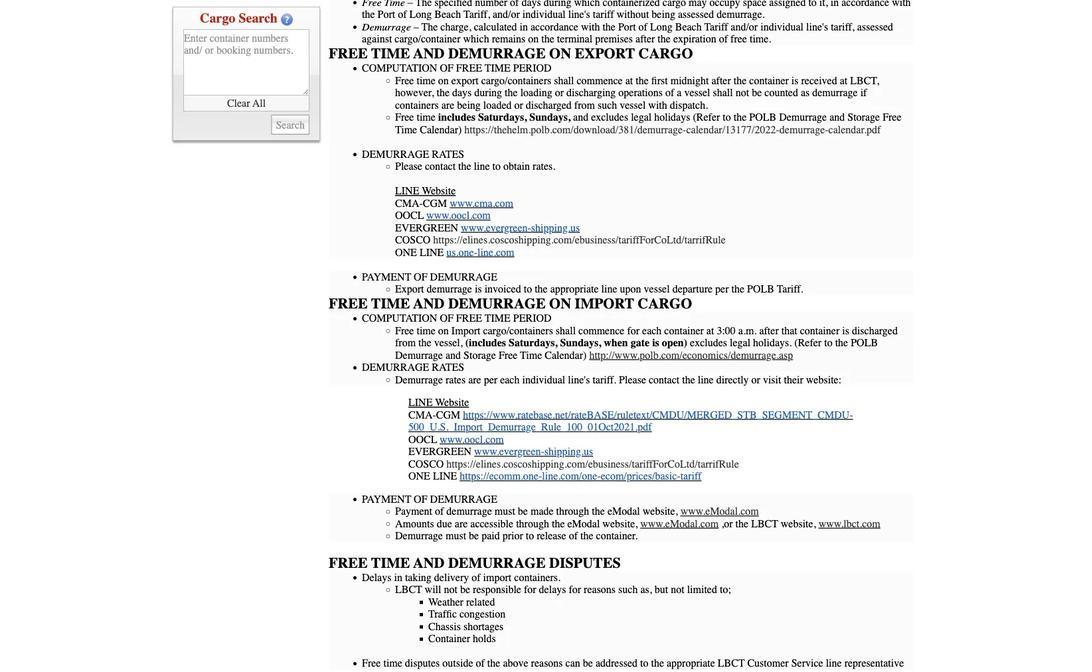 Task type: locate. For each thing, give the bounding box(es) containing it.
1 vertical spatial discharged
[[852, 325, 898, 337]]

website for line website cma-cgm www.cma.com oocl www.oocl.com evergreen www.evergreen-shipping.us cosco https://elines.coscoshipping.com/ebusiness/tariffforcoltd/tarrifrule one line us.one-line.com
[[422, 185, 456, 197]]

0 vertical spatial being
[[652, 8, 675, 21]]

1 on from the top
[[549, 45, 571, 62]]

www.emodal.com
[[681, 506, 759, 518], [640, 518, 719, 530]]

1 vertical spatial https://elines.coscoshipping.com/ebusiness/tariffforcoltd/tarrifrule link
[[447, 458, 739, 471]]

to inside and excludes legal holidays (refer to the polb demurrage and storage free time calendar)
[[723, 111, 731, 124]]

port up against
[[378, 8, 395, 21]]

website down please contact the line to obtain rates.
[[422, 185, 456, 197]]

0 vertical spatial evergreen
[[395, 222, 458, 234]]

calendar) inside and excludes legal holidays (refer to the polb demurrage and storage free time calendar)
[[420, 124, 462, 136]]

1 vertical spatial days
[[452, 87, 472, 99]]

1 vertical spatial https://elines.coscoshipping.com/ebusiness/tariffforcoltd/tarrifrule
[[447, 458, 739, 471]]

individual inside – the charge, calculated in accordance with the port of long beach tariff and/or individual line's tariff, assessed against cargo/container which remains on the terminal premises after the expiration of free time.
[[761, 21, 804, 33]]

free right calendar.pdf
[[883, 111, 902, 124]]

commence inside free time on export cargo/containers shall commence at the first midnight after the container is received at lbct, however, the days during the loading or discharging operations of a vessel shall not be counted as demurrage if containers are being loaded or discharged from such vessel with dispatch.
[[577, 74, 623, 87]]

1 vertical spatial rates
[[432, 362, 464, 374]]

1 horizontal spatial port
[[618, 21, 636, 33]]

after right midnight
[[712, 74, 731, 87]]

0 horizontal spatial contact
[[425, 160, 456, 173]]

beach down may
[[675, 21, 702, 33]]

1 vertical spatial which
[[463, 33, 489, 45]]

and right the demurrage-
[[830, 111, 845, 124]]

vessel left holidays
[[620, 99, 646, 111]]

counted
[[765, 87, 798, 99]]

to inside the payment of demurrage payment of demurrage must be made through the emodal website, www.emodal.com amounts due are accessible through the emodal website, www.emodal.com ,or the lbct website, www.lbct.com demurrage must be paid prior to release of the container.
[[526, 530, 534, 543]]

1 horizontal spatial website,
[[643, 506, 678, 518]]

customer
[[747, 658, 789, 670], [384, 670, 425, 671]]

the up against
[[362, 8, 375, 21]]

1 vertical spatial payment
[[362, 493, 411, 506]]

0 vertical spatial during
[[544, 0, 572, 8]]

accordance
[[842, 0, 889, 8], [531, 21, 578, 33]]

0 vertical spatial please
[[395, 160, 422, 173]]

0 vertical spatial oocl
[[395, 210, 424, 222]]

demurrage inside payment of demurrage export demurrage is invoiced to the appropriate line upon vessel departure per the polb tariff. free time and demurrage on import cargo
[[427, 283, 472, 296]]

to left it,
[[809, 0, 817, 8]]

appropriate
[[550, 283, 599, 296], [667, 658, 715, 670]]

long inside – the specified number of days during which containerized cargo may occupy space assigned to it, in accordance with the port of long beach tariff, and/or individual line's tariff without being assessed demurrage.
[[409, 8, 432, 21]]

that
[[782, 325, 797, 337]]

cargo/container
[[395, 33, 461, 45]]

on inside free time on import cargo/containers shall commence for each container at 3:00 a.m. after that container is discharged from the vessel,
[[438, 325, 449, 337]]

loading
[[520, 87, 552, 99]]

per
[[715, 283, 729, 296], [484, 374, 498, 386]]

lbct,
[[850, 74, 879, 87]]

vessel,
[[434, 337, 463, 349]]

tariff,
[[464, 8, 490, 21]]

1 period from the top
[[513, 62, 552, 74]]

0 vertical spatial on
[[549, 45, 571, 62]]

of inside the free time disputes outside of the above reasons can be addressed to the appropriate lbct customer service line representative with customer service management in copy.
[[476, 658, 485, 670]]

1 computation from the top
[[362, 62, 437, 74]]

individual inside – the specified number of days during which containerized cargo may occupy space assigned to it, in accordance with the port of long beach tariff, and/or individual line's tariff without being assessed demurrage.
[[523, 8, 566, 21]]

of inside 'delays in taking delivery of import containers. lbct will not be responsible for delays for reasons such as, but not limited to; weather related traffic congestion chassis shortages container holds'
[[472, 572, 481, 584]]

on for export
[[438, 74, 449, 87]]

reasons inside the free time disputes outside of the above reasons can be addressed to the appropriate lbct customer service line representative with customer service management in copy.
[[531, 658, 563, 670]]

is inside payment of demurrage export demurrage is invoiced to the appropriate line upon vessel departure per the polb tariff. free time and demurrage on import cargo
[[475, 283, 482, 296]]

0 horizontal spatial and/or
[[493, 8, 520, 21]]

days right number
[[522, 0, 541, 8]]

shall
[[554, 74, 574, 87], [713, 87, 733, 99], [556, 325, 576, 337]]

in left copy.
[[519, 670, 527, 671]]

cargo inside payment of demurrage export demurrage is invoiced to the appropriate line upon vessel departure per the polb tariff. free time and demurrage on import cargo
[[638, 296, 692, 312]]

must up the free time and demurrage disputes
[[446, 530, 466, 543]]

emodal up container.
[[608, 506, 640, 518]]

of left "import"
[[472, 572, 481, 584]]

1 vertical spatial appropriate
[[667, 658, 715, 670]]

container.
[[596, 530, 638, 543]]

0 vertical spatial tariff
[[593, 8, 614, 21]]

1 vertical spatial website
[[435, 397, 469, 409]]

please contact the line to obtain rates.
[[395, 160, 555, 173]]

0 vertical spatial cargo
[[639, 45, 693, 62]]

for down the import
[[627, 325, 640, 337]]

and inside excludes legal holidays. (refer to the polb demurrage and storage free time calendar)
[[446, 349, 461, 362]]

1 horizontal spatial days
[[522, 0, 541, 8]]

1 horizontal spatial reasons
[[584, 584, 616, 596]]

– inside – the specified number of days during which containerized cargo may occupy space assigned to it, in accordance with the port of long beach tariff, and/or individual line's tariff without being assessed demurrage.
[[408, 0, 413, 8]]

free for free time includes saturdays, sundays,
[[395, 111, 414, 124]]

demurrage inside excludes legal holidays. (refer to the polb demurrage and storage free time calendar)
[[395, 349, 443, 362]]

one up payment
[[408, 471, 430, 483]]

are inside the payment of demurrage payment of demurrage must be made through the emodal website, www.emodal.com amounts due are accessible through the emodal website, www.emodal.com ,or the lbct website, www.lbct.com demurrage must be paid prior to release of the container.
[[455, 518, 468, 530]]

is
[[792, 74, 799, 87], [475, 283, 482, 296], [842, 325, 849, 337], [652, 337, 659, 349]]

the up container.
[[592, 506, 605, 518]]

1 vertical spatial period
[[513, 312, 552, 325]]

the inside – the charge, calculated in accordance with the port of long beach tariff and/or individual line's tariff, assessed against cargo/container which remains on the terminal premises after the expiration of free time.
[[421, 21, 438, 33]]

free for free time on import cargo/containers shall commence for each container at 3:00 a.m. after that container is discharged from the vessel,
[[395, 325, 414, 337]]

0 vertical spatial www.oocl.com
[[426, 210, 491, 222]]

space
[[743, 0, 767, 8]]

but
[[655, 584, 668, 596]]

the inside – the specified number of days during which containerized cargo may occupy space assigned to it, in accordance with the port of long beach tariff, and/or individual line's tariff without being assessed demurrage.
[[415, 0, 432, 8]]

calendar) down containers
[[420, 124, 462, 136]]

excludes inside excludes legal holidays. (refer to the polb demurrage and storage free time calendar)
[[690, 337, 727, 349]]

0 vertical spatial excludes
[[591, 111, 628, 124]]

the down free
[[734, 74, 747, 87]]

shall inside free time on import cargo/containers shall commence for each container at 3:00 a.m. after that container is discharged from the vessel,
[[556, 325, 576, 337]]

as,
[[641, 584, 652, 596]]

shipping.us
[[531, 222, 580, 234], [544, 446, 593, 458]]

discharged
[[526, 99, 572, 111], [852, 325, 898, 337]]

on for import
[[438, 325, 449, 337]]

0 vertical spatial (refer
[[693, 111, 720, 124]]

long
[[409, 8, 432, 21], [650, 21, 673, 33]]

https://thehelm.polb.com/download/381/demurrage-calendar/13177/2022-demurrage-calendar.pdf
[[464, 124, 881, 136]]

cgm down rates at the bottom of the page
[[436, 409, 460, 421]]

release
[[537, 530, 566, 543]]

https://www.ratebase.net/ratebase/ruletext/cmdu/merged_stb_segment_cmdu- 500_u.s._import_demurrage_rule_100_01oct2021.pdf
[[408, 409, 853, 434]]

port down containerized
[[618, 21, 636, 33]]

are down export
[[441, 99, 454, 111]]

free for free time disputes outside of the above reasons can be addressed to the appropriate lbct customer service line representative with customer service management in copy.
[[362, 658, 381, 670]]

after down without
[[636, 33, 655, 45]]

calculated
[[474, 21, 517, 33]]

the for specified
[[415, 0, 432, 8]]

1 and from the top
[[413, 45, 445, 62]]

1 payment from the top
[[362, 271, 411, 283]]

contact up https://www.ratebase.net/ratebase/ruletext/cmdu/merged_stb_segment_cmdu-
[[649, 374, 680, 386]]

1 horizontal spatial at
[[707, 325, 714, 337]]

1 horizontal spatial per
[[715, 283, 729, 296]]

storage down "if"
[[848, 111, 880, 124]]

with
[[892, 0, 911, 8], [581, 21, 600, 33], [648, 99, 667, 111], [362, 670, 381, 671]]

www.emodal.com link for payment of demurrage must be made through the emodal website,
[[681, 506, 759, 518]]

0 vertical spatial cargo/containers
[[481, 74, 551, 87]]

of right outside
[[476, 658, 485, 670]]

time for free time disputes outside of the above reasons can be addressed to the appropriate lbct customer service line representative with customer service management in copy.
[[384, 658, 402, 670]]

1 vertical spatial being
[[457, 99, 481, 111]]

assessed
[[678, 8, 714, 21], [857, 21, 893, 33]]

2 vertical spatial on
[[438, 325, 449, 337]]

1 horizontal spatial (refer
[[795, 337, 822, 349]]

the
[[362, 8, 375, 21], [603, 21, 616, 33], [541, 33, 554, 45], [658, 33, 671, 45], [636, 74, 649, 87], [734, 74, 747, 87], [437, 87, 450, 99], [505, 87, 518, 99], [734, 111, 747, 124], [458, 160, 471, 173], [535, 283, 548, 296], [732, 283, 745, 296], [418, 337, 431, 349], [835, 337, 848, 349], [682, 374, 695, 386], [592, 506, 605, 518], [552, 518, 565, 530], [736, 518, 749, 530], [580, 530, 593, 543], [487, 658, 500, 670], [651, 658, 664, 670]]

1 vertical spatial (refer
[[795, 337, 822, 349]]

None submit
[[271, 115, 309, 135]]

(refer
[[693, 111, 720, 124], [795, 337, 822, 349]]

after
[[636, 33, 655, 45], [712, 74, 731, 87], [759, 325, 779, 337]]

2 payment from the top
[[362, 493, 411, 506]]

first
[[651, 74, 668, 87]]

1 demurrage rates from the top
[[362, 148, 464, 160]]

1 vertical spatial –
[[414, 21, 419, 33]]

0 vertical spatial discharged
[[526, 99, 572, 111]]

demurrage rates down vessel,
[[362, 362, 464, 374]]

1 vertical spatial cosco
[[408, 458, 444, 471]]

one
[[395, 246, 417, 259], [408, 471, 430, 483]]

from up https://thehelm.polb.com/download/381/demurrage-
[[574, 99, 595, 111]]

legal inside excludes legal holidays. (refer to the polb demurrage and storage free time calendar)
[[730, 337, 751, 349]]

2 and from the top
[[413, 296, 445, 312]]

time left disputes
[[384, 658, 402, 670]]

paid
[[482, 530, 500, 543]]

time for free time on export cargo/containers shall commence at the first midnight after the container is received at lbct, however, the days during the loading or discharging operations of a vessel shall not be counted as demurrage if containers are being loaded or discharged from such vessel with dispatch.
[[417, 74, 436, 87]]

0 horizontal spatial discharged
[[526, 99, 572, 111]]

all
[[252, 97, 266, 109]]

outside
[[443, 658, 473, 670]]

cargo
[[639, 45, 693, 62], [638, 296, 692, 312]]

container
[[428, 633, 470, 646]]

demurrage
[[448, 45, 546, 62], [362, 148, 429, 160], [430, 271, 497, 283], [448, 296, 546, 312], [362, 362, 429, 374], [430, 493, 497, 506], [448, 555, 546, 572]]

the left terminal
[[541, 33, 554, 45]]

polb inside and excludes legal holidays (refer to the polb demurrage and storage free time calendar)
[[749, 111, 777, 124]]

the inside free time on import cargo/containers shall commence for each container at 3:00 a.m. after that container is discharged from the vessel,
[[418, 337, 431, 349]]

at left the 3:00
[[707, 325, 714, 337]]

(refer inside excludes legal holidays. (refer to the polb demurrage and storage free time calendar)
[[795, 337, 822, 349]]

line's down it,
[[806, 21, 828, 33]]

to inside payment of demurrage export demurrage is invoiced to the appropriate line upon vessel departure per the polb tariff. free time and demurrage on import cargo
[[524, 283, 532, 296]]

0 vertical spatial demurrage rates
[[362, 148, 464, 160]]

2 horizontal spatial container
[[800, 325, 840, 337]]

cargo/containers up loaded
[[481, 74, 551, 87]]

obtain
[[503, 160, 530, 173]]

on up (includes saturdays, sundays, when gate is open) in the bottom of the page
[[549, 296, 571, 312]]

which down the tariff,
[[463, 33, 489, 45]]

cosco up the export
[[395, 234, 431, 246]]

0 horizontal spatial and
[[446, 349, 461, 362]]

commence for for
[[579, 325, 625, 337]]

– left charge,
[[414, 21, 419, 33]]

0 vertical spatial demurrage
[[812, 87, 858, 99]]

https://ecomm.one-
[[460, 471, 542, 483]]

0 horizontal spatial after
[[636, 33, 655, 45]]

cgm left www.cma.com link
[[423, 197, 447, 210]]

of right number
[[510, 0, 519, 8]]

to inside excludes legal holidays. (refer to the polb demurrage and storage free time calendar)
[[824, 337, 833, 349]]

specified
[[435, 0, 472, 8]]

time inside free time on import cargo/containers shall commence for each container at 3:00 a.m. after that container is discharged from the vessel,
[[417, 325, 436, 337]]

1 vertical spatial evergreen
[[408, 446, 472, 458]]

1 horizontal spatial such
[[618, 584, 638, 596]]

vessel right upon
[[644, 283, 670, 296]]

and down charge,
[[413, 45, 445, 62]]

1 horizontal spatial after
[[712, 74, 731, 87]]

commence down export
[[577, 74, 623, 87]]

discharged inside free time on import cargo/containers shall commence for each container at 3:00 a.m. after that container is discharged from the vessel,
[[852, 325, 898, 337]]

cosco
[[395, 234, 431, 246], [408, 458, 444, 471]]

to inside the free time disputes outside of the above reasons can be addressed to the appropriate lbct customer service line representative with customer service management in copy.
[[640, 658, 648, 670]]

free inside free time on export cargo/containers shall commence at the first midnight after the container is received at lbct, however, the days during the loading or discharging operations of a vessel shall not be counted as demurrage if containers are being loaded or discharged from such vessel with dispatch.
[[395, 74, 414, 87]]

evergreen
[[395, 222, 458, 234], [408, 446, 472, 458]]

demurrage
[[812, 87, 858, 99], [427, 283, 472, 296], [447, 506, 492, 518]]

0 vertical spatial https://elines.coscoshipping.com/ebusiness/tariffforcoltd/tarrifrule link
[[433, 234, 726, 246]]

or right loading at the top of the page
[[555, 87, 564, 99]]

free time on export cargo/containers shall commence at the first midnight after the container is received at lbct, however, the days during the loading or discharging operations of a vessel shall not be counted as demurrage if containers are being loaded or discharged from such vessel with dispatch.
[[395, 74, 879, 111]]

days inside – the specified number of days during which containerized cargo may occupy space assigned to it, in accordance with the port of long beach tariff, and/or individual line's tariff without being assessed demurrage.
[[522, 0, 541, 8]]

time up containers
[[417, 74, 436, 87]]

demurrage inside the payment of demurrage payment of demurrage must be made through the emodal website, www.emodal.com amounts due are accessible through the emodal website, www.emodal.com ,or the lbct website, www.lbct.com demurrage must be paid prior to release of the container.
[[395, 530, 443, 543]]

be left counted
[[752, 87, 762, 99]]

which inside – the specified number of days during which containerized cargo may occupy space assigned to it, in accordance with the port of long beach tariff, and/or individual line's tariff without being assessed demurrage.
[[574, 0, 600, 8]]

demurrage up due
[[430, 493, 497, 506]]

0 horizontal spatial customer
[[384, 670, 425, 671]]

0 vertical spatial –
[[408, 0, 413, 8]]

is inside free time on import cargo/containers shall commence for each container at 3:00 a.m. after that container is discharged from the vessel,
[[842, 325, 849, 337]]

commence
[[577, 74, 623, 87], [579, 325, 625, 337]]

1 vertical spatial reasons
[[531, 658, 563, 670]]

export
[[452, 74, 479, 87]]

0 horizontal spatial which
[[463, 33, 489, 45]]

loaded
[[483, 99, 512, 111]]

beach inside – the specified number of days during which containerized cargo may occupy space assigned to it, in accordance with the port of long beach tariff, and/or individual line's tariff without being assessed demurrage.
[[435, 8, 461, 21]]

beach inside – the charge, calculated in accordance with the port of long beach tariff and/or individual line's tariff, assessed against cargo/container which remains on the terminal premises after the expiration of free time.
[[675, 21, 702, 33]]

and for free time and demurrage on export cargo computation of free time period
[[413, 45, 445, 62]]

such inside 'delays in taking delivery of import containers. lbct will not be responsible for delays for reasons such as, but not limited to; weather related traffic congestion chassis shortages container holds'
[[618, 584, 638, 596]]

0 horizontal spatial appropriate
[[550, 283, 599, 296]]

with inside – the specified number of days during which containerized cargo may occupy space assigned to it, in accordance with the port of long beach tariff, and/or individual line's tariff without being assessed demurrage.
[[892, 0, 911, 8]]

1 vertical spatial cargo/containers
[[483, 325, 553, 337]]

cargo/containers
[[481, 74, 551, 87], [483, 325, 553, 337]]

time left import
[[417, 325, 436, 337]]

free right vessel,
[[499, 349, 518, 362]]

port inside – the charge, calculated in accordance with the port of long beach tariff and/or individual line's tariff, assessed against cargo/container which remains on the terminal premises after the expiration of free time.
[[618, 21, 636, 33]]

1 horizontal spatial excludes
[[690, 337, 727, 349]]

0 vertical spatial time
[[395, 124, 417, 136]]

3 and from the top
[[413, 555, 445, 572]]

container inside free time on export cargo/containers shall commence at the first midnight after the container is received at lbct, however, the days during the loading or discharging operations of a vessel shall not be counted as demurrage if containers are being loaded or discharged from such vessel with dispatch.
[[749, 74, 789, 87]]

container right that
[[800, 325, 840, 337]]

1 vertical spatial shipping.us
[[544, 446, 593, 458]]

line left upon
[[601, 283, 617, 296]]

of inside free time on export cargo/containers shall commence at the first midnight after the container is received at lbct, however, the days during the loading or discharging operations of a vessel shall not be counted as demurrage if containers are being loaded or discharged from such vessel with dispatch.
[[665, 87, 674, 99]]

free for free time on export cargo/containers shall commence at the first midnight after the container is received at lbct, however, the days during the loading or discharging operations of a vessel shall not be counted as demurrage if containers are being loaded or discharged from such vessel with dispatch.
[[395, 74, 414, 87]]

port
[[378, 8, 395, 21], [618, 21, 636, 33]]

on inside payment of demurrage export demurrage is invoiced to the appropriate line upon vessel departure per the polb tariff. free time and demurrage on import cargo
[[549, 296, 571, 312]]

and up vessel,
[[413, 296, 445, 312]]

days up includes
[[452, 87, 472, 99]]

payment inside payment of demurrage export demurrage is invoiced to the appropriate line upon vessel departure per the polb tariff. free time and demurrage on import cargo
[[362, 271, 411, 283]]

oocl inside the line website cma-cgm www.cma.com oocl www.oocl.com evergreen www.evergreen-shipping.us cosco https://elines.coscoshipping.com/ebusiness/tariffforcoltd/tarrifrule one line us.one-line.com
[[395, 210, 424, 222]]

holds
[[473, 633, 496, 646]]

1 horizontal spatial please
[[619, 374, 646, 386]]

1 vertical spatial cargo
[[638, 296, 692, 312]]

www.evergreen-shipping.us link down 500_u.s._import_demurrage_rule_100_01oct2021.pdf
[[474, 446, 593, 458]]

and up rates at the bottom of the page
[[446, 349, 461, 362]]

to up website:
[[824, 337, 833, 349]]

1 vertical spatial please
[[619, 374, 646, 386]]

1 horizontal spatial calendar)
[[545, 349, 587, 362]]

free inside free time on import cargo/containers shall commence for each container at 3:00 a.m. after that container is discharged from the vessel,
[[395, 325, 414, 337]]

free down the export
[[395, 325, 414, 337]]

contact
[[425, 160, 456, 173], [649, 374, 680, 386]]

import
[[452, 325, 480, 337]]

which up terminal
[[574, 0, 600, 8]]

a
[[677, 87, 682, 99]]

be inside the free time disputes outside of the above reasons can be addressed to the appropriate lbct customer service line representative with customer service management in copy.
[[583, 658, 593, 670]]

through right made
[[556, 506, 589, 518]]

and/or up remains
[[493, 8, 520, 21]]

the right prior
[[552, 518, 565, 530]]

2 on from the top
[[549, 296, 571, 312]]

time right the "(includes" at the bottom
[[520, 349, 542, 362]]

polb inside excludes legal holidays. (refer to the polb demurrage and storage free time calendar)
[[851, 337, 878, 349]]

of for payment of demurrage export demurrage is invoiced to the appropriate line upon vessel departure per the polb tariff. free time and demurrage on import cargo
[[414, 271, 427, 283]]

0 vertical spatial each
[[642, 325, 662, 337]]

however,
[[395, 87, 434, 99]]

with inside free time on export cargo/containers shall commence at the first midnight after the container is received at lbct, however, the days during the loading or discharging operations of a vessel shall not be counted as demurrage if containers are being loaded or discharged from such vessel with dispatch.
[[648, 99, 667, 111]]

free left disputes
[[362, 658, 381, 670]]

0 vertical spatial website
[[422, 185, 456, 197]]

please down containers
[[395, 160, 422, 173]]

website inside the line website cma-cgm www.cma.com oocl www.oocl.com evergreen www.evergreen-shipping.us cosco https://elines.coscoshipping.com/ebusiness/tariffforcoltd/tarrifrule one line us.one-line.com
[[422, 185, 456, 197]]

import
[[483, 572, 512, 584]]

per right departure on the right top
[[715, 283, 729, 296]]

period inside free time and demurrage on export cargo computation of free time period
[[513, 62, 552, 74]]

port inside – the specified number of days during which containerized cargo may occupy space assigned to it, in accordance with the port of long beach tariff, and/or individual line's tariff without being assessed demurrage.
[[378, 8, 395, 21]]

and for free time and demurrage disputes
[[413, 555, 445, 572]]

be left made
[[518, 506, 528, 518]]

discharged inside free time on export cargo/containers shall commence at the first midnight after the container is received at lbct, however, the days during the loading or discharging operations of a vessel shall not be counted as demurrage if containers are being loaded or discharged from such vessel with dispatch.
[[526, 99, 572, 111]]

0 vertical spatial www.evergreen-
[[461, 222, 531, 234]]

1 horizontal spatial storage
[[848, 111, 880, 124]]

of up vessel,
[[440, 312, 454, 325]]

evergreen down the cma-cgm
[[408, 446, 472, 458]]

vessel
[[684, 87, 710, 99], [620, 99, 646, 111], [644, 283, 670, 296]]

and up will
[[413, 555, 445, 572]]

0 vertical spatial payment
[[362, 271, 411, 283]]

excludes
[[591, 111, 628, 124], [690, 337, 727, 349]]

(refer right holidays
[[693, 111, 720, 124]]

disputes
[[405, 658, 440, 670]]

individual down assigned
[[761, 21, 804, 33]]

during up free time includes saturdays, sundays,
[[474, 87, 502, 99]]

congestion
[[460, 609, 506, 621]]

evergreen inside oocl www.oocl.com evergreen www.evergreen-shipping.us cosco https://elines.coscoshipping.com/ebusiness/tariffforcoltd/tarrifrule one line https://ecomm.one-line.com/one-ecom/prices/basic-tariff
[[408, 446, 472, 458]]

0 horizontal spatial calendar)
[[420, 124, 462, 136]]

0 horizontal spatial excludes
[[591, 111, 628, 124]]

and/or
[[493, 8, 520, 21], [731, 21, 758, 33]]

such left operations
[[598, 99, 617, 111]]

calendar) left when on the bottom of the page
[[545, 349, 587, 362]]

0 horizontal spatial for
[[524, 584, 536, 596]]

as
[[801, 87, 810, 99]]

at
[[625, 74, 633, 87], [840, 74, 848, 87], [707, 325, 714, 337]]

to right dispatch.
[[723, 111, 731, 124]]

tariff inside oocl www.oocl.com evergreen www.evergreen-shipping.us cosco https://elines.coscoshipping.com/ebusiness/tariffforcoltd/tarrifrule one line https://ecomm.one-line.com/one-ecom/prices/basic-tariff
[[681, 471, 702, 483]]

representative
[[845, 658, 904, 670]]

from inside free time on export cargo/containers shall commence at the first midnight after the container is received at lbct, however, the days during the loading or discharging operations of a vessel shall not be counted as demurrage if containers are being loaded or discharged from such vessel with dispatch.
[[574, 99, 595, 111]]

www.evergreen-shipping.us link
[[461, 222, 580, 234], [474, 446, 593, 458]]

of inside payment of demurrage export demurrage is invoiced to the appropriate line upon vessel departure per the polb tariff. free time and demurrage on import cargo
[[414, 271, 427, 283]]

of down containerized
[[639, 21, 648, 33]]

www.evergreen- up https://ecomm.one-
[[474, 446, 544, 458]]

1 horizontal spatial which
[[574, 0, 600, 8]]

time for free time on import cargo/containers shall commence for each container at 3:00 a.m. after that container is discharged from the vessel,
[[417, 325, 436, 337]]

(includes saturdays, sundays, when gate is open)
[[465, 337, 690, 349]]

2 demurrage rates from the top
[[362, 362, 464, 374]]

0 horizontal spatial days
[[452, 87, 472, 99]]

container up http://www.polb.com/economics/demurrage.asp link
[[664, 325, 704, 337]]

calendar/13177/2022-
[[686, 124, 780, 136]]

0 horizontal spatial beach
[[435, 8, 461, 21]]

0 vertical spatial polb
[[749, 111, 777, 124]]

time for free time includes saturdays, sundays,
[[417, 111, 436, 124]]

0 vertical spatial period
[[513, 62, 552, 74]]

and/or inside – the charge, calculated in accordance with the port of long beach tariff and/or individual line's tariff, assessed against cargo/container which remains on the terminal premises after the expiration of free time.
[[731, 21, 758, 33]]

on left import
[[438, 325, 449, 337]]

after inside – the charge, calculated in accordance with the port of long beach tariff and/or individual line's tariff, assessed against cargo/container which remains on the terminal premises after the expiration of free time.
[[636, 33, 655, 45]]

polb
[[749, 111, 777, 124], [747, 283, 774, 296], [851, 337, 878, 349]]

accordance inside – the specified number of days during which containerized cargo may occupy space assigned to it, in accordance with the port of long beach tariff, and/or individual line's tariff without being assessed demurrage.
[[842, 0, 889, 8]]

https://elines.coscoshipping.com/ebusiness/tariffforcoltd/tarrifrule up payment of demurrage export demurrage is invoiced to the appropriate line upon vessel departure per the polb tariff. free time and demurrage on import cargo
[[433, 234, 726, 246]]

cosco up payment
[[408, 458, 444, 471]]

0 vertical spatial the
[[415, 0, 432, 8]]

cargo search
[[200, 11, 278, 26]]

payment inside the payment of demurrage payment of demurrage must be made through the emodal website, www.emodal.com amounts due are accessible through the emodal website, www.emodal.com ,or the lbct website, www.lbct.com demurrage must be paid prior to release of the container.
[[362, 493, 411, 506]]

computation down the export
[[362, 312, 437, 325]]

0 horizontal spatial tariff
[[593, 8, 614, 21]]

the left charge,
[[421, 21, 438, 33]]

0 vertical spatial are
[[441, 99, 454, 111]]

0 vertical spatial per
[[715, 283, 729, 296]]

computation of free time period
[[362, 312, 552, 325]]

long up the cargo/container
[[409, 8, 432, 21]]

free down however, on the left top
[[395, 111, 414, 124]]

https://elines.coscoshipping.com/ebusiness/tariffforcoltd/tarrifrule link
[[433, 234, 726, 246], [447, 458, 739, 471]]

– the charge, calculated in accordance with the port of long beach tariff and/or individual line's tariff, assessed against cargo/container which remains on the terminal premises after the expiration of free time.
[[362, 21, 893, 45]]

0 vertical spatial and
[[413, 45, 445, 62]]

1 horizontal spatial –
[[414, 21, 419, 33]]

0 horizontal spatial each
[[500, 374, 520, 386]]

on right remains
[[528, 33, 539, 45]]

rates
[[432, 148, 464, 160], [432, 362, 464, 374]]

1 horizontal spatial and
[[573, 111, 589, 124]]

beach left the tariff,
[[435, 8, 461, 21]]

0 horizontal spatial assessed
[[678, 8, 714, 21]]

0 horizontal spatial port
[[378, 8, 395, 21]]

1 vertical spatial such
[[618, 584, 638, 596]]

be inside free time on export cargo/containers shall commence at the first midnight after the container is received at lbct, however, the days during the loading or discharging operations of a vessel shall not be counted as demurrage if containers are being loaded or discharged from such vessel with dispatch.
[[752, 87, 762, 99]]

0 vertical spatial contact
[[425, 160, 456, 173]]

1 vertical spatial time
[[520, 349, 542, 362]]

www.cma.com
[[450, 197, 513, 210]]

the up website:
[[835, 337, 848, 349]]

rates.
[[533, 160, 555, 173]]

cgm
[[423, 197, 447, 210], [436, 409, 460, 421]]

0 vertical spatial cma-
[[395, 197, 423, 210]]

free inside payment of demurrage export demurrage is invoiced to the appropriate line upon vessel departure per the polb tariff. free time and demurrage on import cargo
[[329, 296, 368, 312]]

lbct inside 'delays in taking delivery of import containers. lbct will not be responsible for delays for reasons such as, but not limited to; weather related traffic congestion chassis shortages container holds'
[[395, 584, 422, 596]]

of
[[510, 0, 519, 8], [398, 8, 407, 21], [639, 21, 648, 33], [719, 33, 728, 45], [665, 87, 674, 99], [435, 506, 444, 518], [569, 530, 578, 543], [472, 572, 481, 584], [476, 658, 485, 670]]

1 vertical spatial www.evergreen-
[[474, 446, 544, 458]]

payment
[[362, 271, 411, 283], [362, 493, 411, 506]]

demurrage inside the payment of demurrage payment of demurrage must be made through the emodal website, www.emodal.com amounts due are accessible through the emodal website, www.emodal.com ,or the lbct website, www.lbct.com demurrage must be paid prior to release of the container.
[[447, 506, 492, 518]]

being down export
[[457, 99, 481, 111]]

sundays, down loading at the top of the page
[[529, 111, 571, 124]]

per right rates at the bottom of the page
[[484, 374, 498, 386]]

2 horizontal spatial not
[[736, 87, 749, 99]]

during
[[544, 0, 572, 8], [474, 87, 502, 99]]

website down rates at the bottom of the page
[[435, 397, 469, 409]]

saturdays, right the "(includes" at the bottom
[[509, 337, 558, 349]]

line website cma-cgm www.cma.com oocl www.oocl.com evergreen www.evergreen-shipping.us cosco https://elines.coscoshipping.com/ebusiness/tariffforcoltd/tarrifrule one line us.one-line.com
[[395, 185, 726, 259]]

on
[[549, 45, 571, 62], [549, 296, 571, 312]]

in inside the free time disputes outside of the above reasons can be addressed to the appropriate lbct customer service line representative with customer service management in copy.
[[519, 670, 527, 671]]



Task type: vqa. For each thing, say whether or not it's contained in the screenshot.
DEMURRAGE RATES to the bottom
yes



Task type: describe. For each thing, give the bounding box(es) containing it.
1 vertical spatial per
[[484, 374, 498, 386]]

payment
[[395, 506, 432, 518]]

calendar) inside excludes legal holidays. (refer to the polb demurrage and storage free time calendar)
[[545, 349, 587, 362]]

to inside – the specified number of days during which containerized cargo may occupy space assigned to it, in accordance with the port of long beach tariff, and/or individual line's tariff without being assessed demurrage.
[[809, 0, 817, 8]]

the left loading at the top of the page
[[505, 87, 518, 99]]

the inside excludes legal holidays. (refer to the polb demurrage and storage free time calendar)
[[835, 337, 848, 349]]

midnight
[[671, 74, 709, 87]]

amounts
[[395, 518, 434, 530]]

shipping.us inside oocl www.oocl.com evergreen www.evergreen-shipping.us cosco https://elines.coscoshipping.com/ebusiness/tariffforcoltd/tarrifrule one line https://ecomm.one-line.com/one-ecom/prices/basic-tariff
[[544, 446, 593, 458]]

demurrage inside the payment of demurrage payment of demurrage must be made through the emodal website, www.emodal.com amounts due are accessible through the emodal website, www.emodal.com ,or the lbct website, www.lbct.com demurrage must be paid prior to release of the container.
[[430, 493, 497, 506]]

be inside 'delays in taking delivery of import containers. lbct will not be responsible for delays for reasons such as, but not limited to; weather related traffic congestion chassis shortages container holds'
[[460, 584, 470, 596]]

and excludes legal holidays (refer to the polb demurrage and storage free time calendar)
[[395, 111, 902, 136]]

500_u.s._import_demurrage_rule_100_01oct2021.pdf
[[408, 421, 652, 434]]

free
[[731, 33, 747, 45]]

0 vertical spatial www.oocl.com link
[[426, 210, 491, 222]]

being inside – the specified number of days during which containerized cargo may occupy space assigned to it, in accordance with the port of long beach tariff, and/or individual line's tariff without being assessed demurrage.
[[652, 8, 675, 21]]

https://elines.coscoshipping.com/ebusiness/tariffforcoltd/tarrifrule inside oocl www.oocl.com evergreen www.evergreen-shipping.us cosco https://elines.coscoshipping.com/ebusiness/tariffforcoltd/tarrifrule one line https://ecomm.one-line.com/one-ecom/prices/basic-tariff
[[447, 458, 739, 471]]

rates
[[446, 374, 466, 386]]

payment for through
[[362, 493, 411, 506]]

2 computation from the top
[[362, 312, 437, 325]]

from inside free time on import cargo/containers shall commence for each container at 3:00 a.m. after that container is discharged from the vessel,
[[395, 337, 416, 349]]

can
[[566, 658, 580, 670]]

is right gate
[[652, 337, 659, 349]]

1 horizontal spatial customer
[[747, 658, 789, 670]]

import
[[575, 296, 634, 312]]

discharging
[[567, 87, 616, 99]]

due
[[437, 518, 452, 530]]

one inside oocl www.oocl.com evergreen www.evergreen-shipping.us cosco https://elines.coscoshipping.com/ebusiness/tariffforcoltd/tarrifrule one line https://ecomm.one-line.com/one-ecom/prices/basic-tariff
[[408, 471, 430, 483]]

on inside free time and demurrage on export cargo computation of free time period
[[549, 45, 571, 62]]

0 horizontal spatial through
[[516, 518, 549, 530]]

1 vertical spatial www.evergreen-shipping.us link
[[474, 446, 593, 458]]

https://ecomm.one-line.com/one-ecom/prices/basic-tariff link
[[460, 471, 702, 483]]

2 horizontal spatial or
[[752, 374, 760, 386]]

1 vertical spatial cgm
[[436, 409, 460, 421]]

during inside – the specified number of days during which containerized cargo may occupy space assigned to it, in accordance with the port of long beach tariff, and/or individual line's tariff without being assessed demurrage.
[[544, 0, 572, 8]]

taking
[[405, 572, 432, 584]]

one inside the line website cma-cgm www.cma.com oocl www.oocl.com evergreen www.evergreen-shipping.us cosco https://elines.coscoshipping.com/ebusiness/tariffforcoltd/tarrifrule one line us.one-line.com
[[395, 246, 417, 259]]

line's inside – the specified number of days during which containerized cargo may occupy space assigned to it, in accordance with the port of long beach tariff, and/or individual line's tariff without being assessed demurrage.
[[568, 8, 590, 21]]

excludes legal holidays. (refer to the polb demurrage and storage free time calendar)
[[395, 337, 878, 362]]

may
[[689, 0, 707, 8]]

to left obtain
[[493, 160, 501, 173]]

related
[[466, 596, 495, 609]]

1 horizontal spatial not
[[671, 584, 685, 596]]

the left above
[[487, 658, 500, 670]]

when
[[604, 337, 628, 349]]

upon
[[620, 283, 641, 296]]

cargo/containers for import
[[483, 325, 553, 337]]

delays in taking delivery of import containers. lbct will not be responsible for delays for reasons such as, but not limited to; weather related traffic congestion chassis shortages container holds
[[362, 572, 731, 646]]

2 period from the top
[[513, 312, 552, 325]]

the up www.cma.com
[[458, 160, 471, 173]]

(refer inside and excludes legal holidays (refer to the polb demurrage and storage free time calendar)
[[693, 111, 720, 124]]

1 horizontal spatial for
[[569, 584, 581, 596]]

0 horizontal spatial not
[[444, 584, 458, 596]]

www.emodal.com link for amounts due are accessible through the emodal website,
[[640, 518, 719, 530]]

0 horizontal spatial please
[[395, 160, 422, 173]]

delays
[[539, 584, 566, 596]]

being inside free time on export cargo/containers shall commence at the first midnight after the container is received at lbct, however, the days during the loading or discharging operations of a vessel shall not be counted as demurrage if containers are being loaded or discharged from such vessel with dispatch.
[[457, 99, 481, 111]]

in inside – the charge, calculated in accordance with the port of long beach tariff and/or individual line's tariff, assessed against cargo/container which remains on the terminal premises after the expiration of free time.
[[520, 21, 528, 33]]

copy.
[[530, 670, 553, 671]]

free time disputes outside of the above reasons can be addressed to the appropriate lbct customer service line representative with customer service management in copy.
[[362, 658, 904, 671]]

1 vertical spatial sundays,
[[560, 337, 601, 349]]

assessed inside – the specified number of days during which containerized cargo may occupy space assigned to it, in accordance with the port of long beach tariff, and/or individual line's tariff without being assessed demurrage.
[[678, 8, 714, 21]]

legal inside and excludes legal holidays (refer to the polb demurrage and storage free time calendar)
[[631, 111, 652, 124]]

reasons inside 'delays in taking delivery of import containers. lbct will not be responsible for delays for reasons such as, but not limited to; weather related traffic congestion chassis shortages container holds'
[[584, 584, 616, 596]]

and inside payment of demurrage export demurrage is invoiced to the appropriate line upon vessel departure per the polb tariff. free time and demurrage on import cargo
[[413, 296, 445, 312]]

days inside free time on export cargo/containers shall commence at the first midnight after the container is received at lbct, however, the days during the loading or discharging operations of a vessel shall not be counted as demurrage if containers are being loaded or discharged from such vessel with dispatch.
[[452, 87, 472, 99]]

individual up 500_u.s._import_demurrage_rule_100_01oct2021.pdf
[[522, 374, 565, 386]]

website for line website
[[435, 397, 469, 409]]

responsible
[[473, 584, 521, 596]]

1 horizontal spatial service
[[791, 658, 823, 670]]

after inside free time on import cargo/containers shall commence for each container at 3:00 a.m. after that container is discharged from the vessel,
[[759, 325, 779, 337]]

occupy
[[710, 0, 740, 8]]

www.oocl.com inside oocl www.oocl.com evergreen www.evergreen-shipping.us cosco https://elines.coscoshipping.com/ebusiness/tariffforcoltd/tarrifrule one line https://ecomm.one-line.com/one-ecom/prices/basic-tariff
[[440, 434, 504, 446]]

vessel right a
[[684, 87, 710, 99]]

addressed
[[596, 658, 638, 670]]

cgm inside the line website cma-cgm www.cma.com oocl www.oocl.com evergreen www.evergreen-shipping.us cosco https://elines.coscoshipping.com/ebusiness/tariffforcoltd/tarrifrule one line us.one-line.com
[[423, 197, 447, 210]]

demurrage down containers
[[362, 148, 429, 160]]

Enter container numbers and/ or booking numbers.  text field
[[183, 29, 309, 96]]

be left paid
[[469, 530, 479, 543]]

clear all button
[[183, 96, 309, 112]]

and/or inside – the specified number of days during which containerized cargo may occupy space assigned to it, in accordance with the port of long beach tariff, and/or individual line's tariff without being assessed demurrage.
[[493, 8, 520, 21]]

2 horizontal spatial and
[[830, 111, 845, 124]]

http://www.polb.com/economics/demurrage.asp
[[589, 349, 793, 362]]

time.
[[750, 33, 771, 45]]

cargo/containers for export
[[481, 74, 551, 87]]

time inside excludes legal holidays. (refer to the polb demurrage and storage free time calendar)
[[520, 349, 542, 362]]

0 horizontal spatial or
[[514, 99, 523, 111]]

payment of demurrage export demurrage is invoiced to the appropriate line upon vessel departure per the polb tariff. free time and demurrage on import cargo
[[329, 271, 803, 312]]

against
[[362, 33, 392, 45]]

prior
[[503, 530, 523, 543]]

of up the cargo/container
[[398, 8, 407, 21]]

line's left tariff.
[[568, 374, 590, 386]]

demurrage up "line website"
[[362, 362, 429, 374]]

premises
[[595, 33, 633, 45]]

of right the release
[[569, 530, 578, 543]]

which inside – the charge, calculated in accordance with the port of long beach tariff and/or individual line's tariff, assessed against cargo/container which remains on the terminal premises after the expiration of free time.
[[463, 33, 489, 45]]

shortages
[[464, 621, 504, 633]]

holidays
[[654, 111, 690, 124]]

management
[[462, 670, 516, 671]]

on inside – the charge, calculated in accordance with the port of long beach tariff and/or individual line's tariff, assessed against cargo/container which remains on the terminal premises after the expiration of free time.
[[528, 33, 539, 45]]

appropriate inside payment of demurrage export demurrage is invoiced to the appropriate line upon vessel departure per the polb tariff. free time and demurrage on import cargo
[[550, 283, 599, 296]]

0 vertical spatial saturdays,
[[478, 111, 527, 124]]

https://thehelm.polb.com/download/381/demurrage-calendar/13177/2022-demurrage-calendar.pdf link
[[464, 124, 881, 136]]

1 vertical spatial each
[[500, 374, 520, 386]]

demurrage inside free time on export cargo/containers shall commence at the first midnight after the container is received at lbct, however, the days during the loading or discharging operations of a vessel shall not be counted as demurrage if containers are being loaded or discharged from such vessel with dispatch.
[[812, 87, 858, 99]]

2 horizontal spatial at
[[840, 74, 848, 87]]

are inside free time on export cargo/containers shall commence at the first midnight after the container is received at lbct, however, the days during the loading or discharging operations of a vessel shall not be counted as demurrage if containers are being loaded or discharged from such vessel with dispatch.
[[441, 99, 454, 111]]

the for charge,
[[421, 21, 438, 33]]

0 vertical spatial www.evergreen-shipping.us link
[[461, 222, 580, 234]]

the right ,or on the right of page
[[736, 518, 749, 530]]

of for computation of free time period
[[440, 312, 454, 325]]

shall right midnight
[[713, 87, 733, 99]]

1 horizontal spatial contact
[[649, 374, 680, 386]]

search
[[239, 11, 278, 26]]

expiration
[[673, 33, 716, 45]]

the right addressed
[[651, 658, 664, 670]]

us.one-
[[447, 246, 478, 259]]

0 horizontal spatial service
[[427, 670, 459, 671]]

free inside excludes legal holidays. (refer to the polb demurrage and storage free time calendar)
[[499, 349, 518, 362]]

evergreen inside the line website cma-cgm www.cma.com oocl www.oocl.com evergreen www.evergreen-shipping.us cosco https://elines.coscoshipping.com/ebusiness/tariffforcoltd/tarrifrule one line us.one-line.com
[[395, 222, 458, 234]]

oocl www.oocl.com evergreen www.evergreen-shipping.us cosco https://elines.coscoshipping.com/ebusiness/tariffforcoltd/tarrifrule one line https://ecomm.one-line.com/one-ecom/prices/basic-tariff
[[408, 434, 739, 483]]

website:
[[806, 374, 842, 386]]

the left without
[[603, 21, 616, 33]]

assigned
[[769, 0, 806, 8]]

the up a.m.
[[732, 283, 745, 296]]

1 horizontal spatial emodal
[[608, 506, 640, 518]]

during inside free time on export cargo/containers shall commence at the first midnight after the container is received at lbct, however, the days during the loading or discharging operations of a vessel shall not be counted as demurrage if containers are being loaded or discharged from such vessel with dispatch.
[[474, 87, 502, 99]]

disputes
[[549, 555, 621, 572]]

0 horizontal spatial container
[[664, 325, 704, 337]]

a.m.
[[738, 325, 757, 337]]

1 horizontal spatial or
[[555, 87, 564, 99]]

free time includes saturdays, sundays,
[[395, 111, 571, 124]]

at inside free time on import cargo/containers shall commence for each container at 3:00 a.m. after that container is discharged from the vessel,
[[707, 325, 714, 337]]

0 horizontal spatial must
[[446, 530, 466, 543]]

www.lbct.com
[[819, 518, 881, 530]]

visit
[[763, 374, 781, 386]]

https://thehelm.polb.com/download/381/demurrage-
[[464, 124, 686, 136]]

payment of demurrage payment of demurrage must be made through the emodal website, www.emodal.com amounts due are accessible through the emodal website, www.emodal.com ,or the lbct website, www.lbct.com demurrage must be paid prior to release of the container.
[[362, 493, 881, 543]]

will
[[425, 584, 441, 596]]

free inside and excludes legal holidays (refer to the polb demurrage and storage free time calendar)
[[883, 111, 902, 124]]

– for specified
[[408, 0, 413, 8]]

of for payment of demurrage payment of demurrage must be made through the emodal website, www.emodal.com amounts due are accessible through the emodal website, www.emodal.com ,or the lbct website, www.lbct.com demurrage must be paid prior to release of the container.
[[414, 493, 427, 506]]

the right invoiced
[[535, 283, 548, 296]]

tariff inside – the specified number of days during which containerized cargo may occupy space assigned to it, in accordance with the port of long beach tariff, and/or individual line's tariff without being assessed demurrage.
[[593, 8, 614, 21]]

if
[[861, 87, 867, 99]]

clear all
[[227, 97, 266, 109]]

export
[[395, 283, 424, 296]]

line inside oocl www.oocl.com evergreen www.evergreen-shipping.us cosco https://elines.coscoshipping.com/ebusiness/tariffforcoltd/tarrifrule one line https://ecomm.one-line.com/one-ecom/prices/basic-tariff
[[433, 471, 457, 483]]

of inside free time and demurrage on export cargo computation of free time period
[[440, 62, 454, 74]]

open)
[[662, 337, 687, 349]]

commence for at
[[577, 74, 623, 87]]

weather
[[428, 596, 464, 609]]

limited
[[687, 584, 717, 596]]

payment for free
[[362, 271, 411, 283]]

shall for first
[[554, 74, 574, 87]]

cosco inside oocl www.oocl.com evergreen www.evergreen-shipping.us cosco https://elines.coscoshipping.com/ebusiness/tariffforcoltd/tarrifrule one line https://ecomm.one-line.com/one-ecom/prices/basic-tariff
[[408, 458, 444, 471]]

line left directly
[[698, 374, 714, 386]]

0 vertical spatial sundays,
[[529, 111, 571, 124]]

in inside 'delays in taking delivery of import containers. lbct will not be responsible for delays for reasons such as, but not limited to; weather related traffic congestion chassis shortages container holds'
[[394, 572, 402, 584]]

1 horizontal spatial through
[[556, 506, 589, 518]]

0 horizontal spatial website,
[[603, 518, 638, 530]]

vessel inside payment of demurrage export demurrage is invoiced to the appropriate line upon vessel departure per the polb tariff. free time and demurrage on import cargo
[[644, 283, 670, 296]]

demurrage up the "(includes" at the bottom
[[448, 296, 546, 312]]

2 rates from the top
[[432, 362, 464, 374]]

excludes inside and excludes legal holidays (refer to the polb demurrage and storage free time calendar)
[[591, 111, 628, 124]]

,or
[[721, 518, 733, 530]]

export
[[575, 45, 635, 62]]

demurrage down us.one-
[[430, 271, 497, 283]]

of right payment
[[435, 506, 444, 518]]

line inside payment of demurrage export demurrage is invoiced to the appropriate line upon vessel departure per the polb tariff. free time and demurrage on import cargo
[[601, 283, 617, 296]]

tariff
[[704, 21, 728, 33]]

not inside free time on export cargo/containers shall commence at the first midnight after the container is received at lbct, however, the days during the loading or discharging operations of a vessel shall not be counted as demurrage if containers are being loaded or discharged from such vessel with dispatch.
[[736, 87, 749, 99]]

number
[[475, 0, 507, 8]]

tariff.
[[777, 283, 803, 296]]

line inside the free time disputes outside of the above reasons can be addressed to the appropriate lbct customer service line representative with customer service management in copy.
[[826, 658, 842, 670]]

1 vertical spatial are
[[468, 374, 481, 386]]

their
[[784, 374, 803, 386]]

1 vertical spatial cma-
[[408, 409, 436, 421]]

above
[[503, 658, 528, 670]]

traffic
[[428, 609, 457, 621]]

cma- inside the line website cma-cgm www.cma.com oocl www.oocl.com evergreen www.evergreen-shipping.us cosco https://elines.coscoshipping.com/ebusiness/tariffforcoltd/tarrifrule one line us.one-line.com
[[395, 197, 423, 210]]

www.evergreen- inside oocl www.oocl.com evergreen www.evergreen-shipping.us cosco https://elines.coscoshipping.com/ebusiness/tariffforcoltd/tarrifrule one line https://ecomm.one-line.com/one-ecom/prices/basic-tariff
[[474, 446, 544, 458]]

the inside – the specified number of days during which containerized cargo may occupy space assigned to it, in accordance with the port of long beach tariff, and/or individual line's tariff without being assessed demurrage.
[[362, 8, 375, 21]]

demurrage-
[[780, 124, 829, 136]]

operations
[[619, 87, 663, 99]]

demurrage up responsible
[[448, 555, 546, 572]]

the left export
[[437, 87, 450, 99]]

accessible
[[470, 518, 513, 530]]

with inside – the charge, calculated in accordance with the port of long beach tariff and/or individual line's tariff, assessed against cargo/container which remains on the terminal premises after the expiration of free time.
[[581, 21, 600, 33]]

– for charge,
[[414, 21, 419, 33]]

0 horizontal spatial emodal
[[568, 518, 600, 530]]

departure
[[673, 283, 713, 296]]

storage inside and excludes legal holidays (refer to the polb demurrage and storage free time calendar)
[[848, 111, 880, 124]]

charge,
[[441, 21, 471, 33]]

1 vertical spatial saturdays,
[[509, 337, 558, 349]]

received
[[801, 74, 837, 87]]

chassis
[[428, 621, 461, 633]]

in inside – the specified number of days during which containerized cargo may occupy space assigned to it, in accordance with the port of long beach tariff, and/or individual line's tariff without being assessed demurrage.
[[831, 0, 839, 8]]

of left free
[[719, 33, 728, 45]]

the down http://www.polb.com/economics/demurrage.asp link
[[682, 374, 695, 386]]

it,
[[819, 0, 828, 8]]

assessed inside – the charge, calculated in accordance with the port of long beach tariff and/or individual line's tariff, assessed against cargo/container which remains on the terminal premises after the expiration of free time.
[[857, 21, 893, 33]]

is inside free time on export cargo/containers shall commence at the first midnight after the container is received at lbct, however, the days during the loading or discharging operations of a vessel shall not be counted as demurrage if containers are being loaded or discharged from such vessel with dispatch.
[[792, 74, 799, 87]]

demurrage inside and excludes legal holidays (refer to the polb demurrage and storage free time calendar)
[[779, 111, 827, 124]]

the left expiration
[[658, 33, 671, 45]]

for inside free time on import cargo/containers shall commence for each container at 3:00 a.m. after that container is discharged from the vessel,
[[627, 325, 640, 337]]

the up the disputes
[[580, 530, 593, 543]]

oocl inside oocl www.oocl.com evergreen www.evergreen-shipping.us cosco https://elines.coscoshipping.com/ebusiness/tariffforcoltd/tarrifrule one line https://ecomm.one-line.com/one-ecom/prices/basic-tariff
[[408, 434, 437, 446]]

containerized
[[603, 0, 660, 8]]

with inside the free time disputes outside of the above reasons can be addressed to the appropriate lbct customer service line representative with customer service management in copy.
[[362, 670, 381, 671]]

1 rates from the top
[[432, 148, 464, 160]]

line left obtain
[[474, 160, 490, 173]]

time inside payment of demurrage export demurrage is invoiced to the appropriate line upon vessel departure per the polb tariff. free time and demurrage on import cargo
[[371, 296, 410, 312]]

cosco inside the line website cma-cgm www.cma.com oocl www.oocl.com evergreen www.evergreen-shipping.us cosco https://elines.coscoshipping.com/ebusiness/tariffforcoltd/tarrifrule one line us.one-line.com
[[395, 234, 431, 246]]

1 vertical spatial www.oocl.com link
[[440, 434, 504, 446]]

such inside free time on export cargo/containers shall commence at the first midnight after the container is received at lbct, however, the days during the loading or discharging operations of a vessel shall not be counted as demurrage if containers are being loaded or discharged from such vessel with dispatch.
[[598, 99, 617, 111]]

0 horizontal spatial at
[[625, 74, 633, 87]]

delays
[[362, 572, 391, 584]]

cargo inside free time and demurrage on export cargo computation of free time period
[[639, 45, 693, 62]]

the inside and excludes legal holidays (refer to the polb demurrage and storage free time calendar)
[[734, 111, 747, 124]]

line.com/one-
[[542, 471, 601, 483]]

0 vertical spatial must
[[495, 506, 515, 518]]

remains
[[492, 33, 526, 45]]

appropriate inside the free time disputes outside of the above reasons can be addressed to the appropriate lbct customer service line representative with customer service management in copy.
[[667, 658, 715, 670]]

line.com
[[478, 246, 514, 259]]

shipping.us inside the line website cma-cgm www.cma.com oocl www.oocl.com evergreen www.evergreen-shipping.us cosco https://elines.coscoshipping.com/ebusiness/tariffforcoltd/tarrifrule one line us.one-line.com
[[531, 222, 580, 234]]

holidays.
[[753, 337, 792, 349]]

www.cma.com link
[[450, 197, 513, 210]]

the left first
[[636, 74, 649, 87]]

calendar.pdf
[[829, 124, 881, 136]]

https://elines.coscoshipping.com/ebusiness/tariffforcoltd/tarrifrule inside the line website cma-cgm www.cma.com oocl www.oocl.com evergreen www.evergreen-shipping.us cosco https://elines.coscoshipping.com/ebusiness/tariffforcoltd/tarrifrule one line us.one-line.com
[[433, 234, 726, 246]]

includes
[[438, 111, 475, 124]]

2 horizontal spatial website,
[[781, 518, 816, 530]]

shall for container
[[556, 325, 576, 337]]



